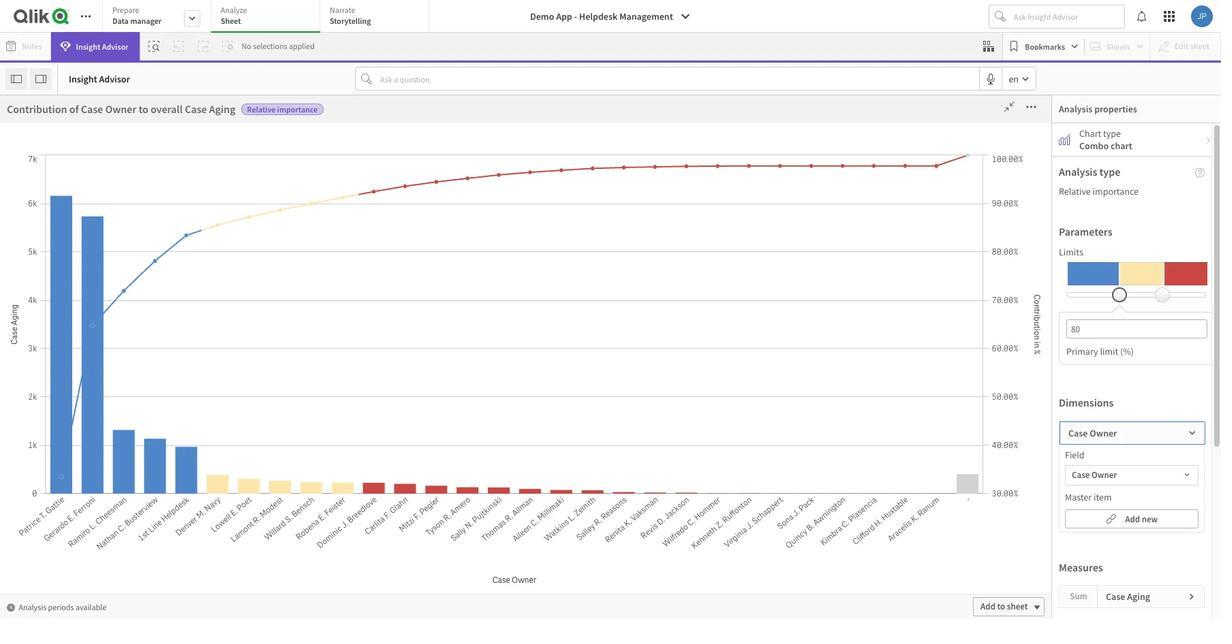 Task type: vqa. For each thing, say whether or not it's contained in the screenshot.
first tooltip from right
no



Task type: describe. For each thing, give the bounding box(es) containing it.
bubble
[[14, 206, 45, 220]]

no
[[242, 41, 251, 51]]

cases up case_date_key
[[92, 486, 122, 500]]

2 horizontal spatial of
[[297, 209, 306, 223]]

prepare
[[112, 5, 139, 15]]

type for analysis
[[1099, 165, 1120, 179]]

timetable for case timetable
[[98, 458, 138, 470]]

open cases by priority type
[[508, 192, 645, 206]]

auto-analysis
[[216, 110, 279, 124]]

by
[[569, 192, 580, 206]]

open for open & resolved cases over time
[[7, 486, 33, 500]]

case timetable rank button
[[70, 485, 168, 497]]

chart type combo chart
[[1079, 127, 1132, 152]]

rank
[[140, 485, 160, 497]]

case owner. press space to sort on this column. element
[[377, 596, 488, 614]]

casenumber button
[[70, 539, 168, 552]]

203
[[968, 128, 1046, 185]]

chart
[[1111, 140, 1132, 152]]

vs
[[67, 192, 78, 206]]

is
[[98, 349, 104, 361]]

0 horizontal spatial available
[[76, 602, 106, 612]]

case owner group
[[77, 403, 151, 415]]

manager
[[130, 16, 161, 26]]

en
[[1009, 73, 1019, 85]]

case aging button
[[70, 212, 168, 225]]

link image
[[1106, 511, 1117, 527]]

case owner up master item
[[1072, 469, 1117, 481]]

0 vertical spatial relative importance
[[247, 104, 318, 114]]

case owner menu item
[[70, 369, 195, 396]]

limits
[[1059, 246, 1083, 258]]

created
[[98, 294, 129, 306]]

date menu item
[[70, 587, 195, 614]]

values (table)
[[276, 546, 324, 557]]

case closed date menu item
[[70, 232, 195, 260]]

prepare data manager
[[112, 5, 161, 26]]

sheet
[[221, 16, 241, 26]]

high priority cases 72
[[98, 95, 310, 185]]

combo
[[1079, 140, 1109, 152]]

case timetable button
[[70, 458, 168, 470]]

case count menu item
[[70, 260, 195, 287]]

help image
[[1195, 168, 1205, 178]]

storytelling
[[330, 16, 371, 26]]

number
[[116, 206, 151, 220]]

auto-
[[216, 110, 241, 124]]

1 vertical spatial insight
[[69, 73, 97, 85]]

case aging inside case aging menu item
[[77, 212, 120, 225]]

add inside add new button
[[1125, 513, 1140, 525]]

narrate
[[330, 5, 355, 15]]

case inside case created date menu item
[[77, 294, 96, 306]]

case is closed
[[77, 349, 133, 361]]

smart search image
[[149, 41, 160, 52]]

case is closed menu item
[[70, 341, 195, 369]]

item
[[1094, 491, 1112, 504]]

narrate storytelling
[[330, 5, 371, 26]]

1 horizontal spatial relative
[[1059, 185, 1091, 198]]

app
[[556, 10, 572, 22]]

case record type
[[77, 430, 147, 443]]

case inside the "case record type" menu item
[[77, 430, 96, 443]]

press space to open search dialog box for [case owner] column. element
[[488, 596, 512, 614]]

1 vertical spatial advisor
[[99, 73, 130, 85]]

0 vertical spatial closed
[[98, 240, 125, 252]]

1 vertical spatial insight advisor
[[69, 73, 130, 85]]

1 master items button from the left
[[0, 140, 70, 183]]

selections
[[253, 41, 287, 51]]

case aging. press space to sort on this column. element
[[512, 596, 605, 614]]

represents
[[66, 206, 114, 220]]

(%)
[[1120, 345, 1134, 358]]

Ask a question text field
[[377, 68, 979, 90]]

high
[[98, 95, 151, 128]]

small image for case owner
[[1188, 429, 1197, 437]]

case inside case is closed menu item
[[77, 349, 96, 361]]

type inside menu item
[[128, 430, 147, 443]]

duration inside menu item
[[98, 321, 133, 334]]

priority for 203
[[956, 95, 1038, 128]]

open cases vs duration * bubble size represents number of high priority open cases
[[7, 192, 270, 220]]

totals element
[[235, 614, 377, 619]]

master for master item
[[1065, 491, 1092, 504]]

2 horizontal spatial periods
[[683, 496, 709, 507]]

2 horizontal spatial analysis periods available
[[653, 496, 741, 507]]

1 horizontal spatial sheet
[[974, 495, 995, 507]]

management
[[619, 10, 673, 22]]

demo app - helpdesk management button
[[522, 5, 699, 27]]

1 fields button from the left
[[0, 95, 70, 138]]

2 horizontal spatial sheet
[[1007, 601, 1028, 613]]

case inside case owner group menu item
[[77, 403, 96, 415]]

bookmarks button
[[1006, 35, 1081, 57]]

date for case closed date
[[127, 240, 145, 252]]

casenumber
[[77, 539, 129, 552]]

add new
[[1125, 513, 1158, 525]]

sum button
[[1060, 586, 1098, 608]]

mutual dependency between case aging and selected items
[[642, 544, 920, 558]]

1 horizontal spatial type
[[622, 192, 645, 206]]

case duration time button
[[70, 321, 168, 334]]

type for chart
[[1103, 127, 1121, 140]]

%ownerid menu item
[[70, 178, 195, 205]]

priority
[[185, 206, 218, 220]]

bookmarks
[[1025, 41, 1065, 51]]

count
[[98, 267, 122, 279]]

priority for 142
[[576, 95, 658, 128]]

measures
[[1059, 561, 1103, 574]]

menu inside application
[[70, 151, 205, 619]]

timetable for case timetable rank
[[98, 485, 138, 497]]

analysis type
[[1059, 165, 1120, 179]]

combo chart image
[[1059, 134, 1070, 145]]

&
[[36, 486, 43, 500]]

1 vertical spatial overall
[[378, 209, 410, 223]]

selections tool image
[[983, 41, 994, 52]]

case duration time menu item
[[70, 314, 195, 341]]

case timetable rank
[[77, 485, 160, 497]]

case count button
[[70, 267, 168, 279]]

case inside case timetable menu item
[[77, 458, 96, 470]]

dependency
[[676, 544, 734, 558]]

case owner inside menu item
[[77, 376, 124, 388]]

case inside case owner button
[[1072, 469, 1090, 481]]

arrow down image
[[1181, 467, 1193, 484]]

owner inside case owner group menu item
[[98, 403, 124, 415]]

applied
[[289, 41, 315, 51]]

case timetable
[[77, 458, 138, 470]]

2 horizontal spatial available
[[710, 496, 741, 507]]

duration inside open cases vs duration * bubble size represents number of high priority open cases
[[80, 192, 124, 206]]

case owner group button
[[70, 403, 168, 415]]

cancel button
[[990, 106, 1040, 128]]

record
[[98, 430, 126, 443]]

over
[[124, 486, 148, 500]]

*
[[7, 206, 12, 220]]

case duration time
[[77, 321, 155, 334]]

case inside case timetable rank menu item
[[77, 485, 96, 497]]

grid inside application
[[235, 596, 608, 619]]

0 vertical spatial contribution of case owner to overall case aging
[[7, 102, 235, 116]]



Task type: locate. For each thing, give the bounding box(es) containing it.
exit full screen image
[[999, 100, 1020, 114]]

medium
[[481, 95, 571, 128]]

items up size
[[38, 165, 57, 175]]

master up bubble at top
[[14, 165, 37, 175]]

0 horizontal spatial overall
[[151, 102, 183, 116]]

0 vertical spatial type
[[1103, 127, 1121, 140]]

available down casenumber
[[76, 602, 106, 612]]

owner inside case owner menu item
[[98, 376, 124, 388]]

james peterson image
[[1191, 5, 1213, 27]]

Search assets text field
[[70, 97, 205, 121]]

1 vertical spatial items
[[893, 544, 920, 558]]

0 vertical spatial type
[[622, 192, 645, 206]]

1 vertical spatial case aging
[[1106, 591, 1150, 603]]

master for master items
[[14, 165, 37, 175]]

1 timetable from the top
[[98, 458, 138, 470]]

values
[[276, 546, 299, 557]]

grid
[[235, 596, 608, 619]]

1 vertical spatial relative
[[1059, 185, 1091, 198]]

priority inside high priority cases 72
[[156, 95, 238, 128]]

items right selected
[[893, 544, 920, 558]]

high
[[164, 206, 183, 220]]

items inside "button"
[[38, 165, 57, 175]]

case owner group menu item
[[70, 396, 195, 423]]

0 vertical spatial insight advisor
[[76, 41, 128, 51]]

1 horizontal spatial case owner button
[[1066, 466, 1198, 485]]

0 horizontal spatial sheet
[[567, 495, 588, 507]]

0 vertical spatial contribution
[[7, 102, 67, 116]]

case owner button down "case is closed" button
[[70, 376, 168, 388]]

analyze sheet
[[221, 5, 247, 26]]

insight advisor down insight advisor dropdown button
[[69, 73, 130, 85]]

2 vertical spatial date
[[95, 594, 113, 606]]

0 vertical spatial insight
[[76, 41, 100, 51]]

low priority cases 203
[[903, 95, 1110, 185]]

advisor up high at the top of the page
[[99, 73, 130, 85]]

insight advisor inside dropdown button
[[76, 41, 128, 51]]

cases inside high priority cases 72
[[243, 95, 310, 128]]

case inside case owner menu item
[[77, 376, 96, 388]]

open inside open cases vs duration * bubble size represents number of high priority open cases
[[7, 192, 33, 206]]

casenumber menu item
[[70, 532, 195, 559]]

type right the record
[[128, 430, 147, 443]]

(table)
[[301, 546, 324, 557]]

1 horizontal spatial available
[[303, 496, 334, 507]]

case aging up the case closed date
[[77, 212, 120, 225]]

1 vertical spatial small image
[[7, 603, 15, 612]]

aging inside case aging menu item
[[98, 212, 120, 225]]

2 master items button from the left
[[1, 140, 70, 183]]

relative
[[247, 104, 276, 114], [1059, 185, 1091, 198]]

primary
[[1066, 345, 1098, 358]]

1 horizontal spatial contribution
[[234, 209, 295, 223]]

0 horizontal spatial case owner button
[[70, 376, 168, 388]]

case owner up the by at the top of page
[[527, 157, 576, 170]]

tab list containing prepare
[[102, 0, 434, 34]]

1 vertical spatial master
[[1065, 491, 1092, 504]]

none number field inside application
[[1066, 320, 1207, 339]]

date right created
[[131, 294, 149, 306]]

0 horizontal spatial relative importance
[[247, 104, 318, 114]]

case_date_key
[[77, 512, 139, 524]]

timetable up the case_date_key button
[[98, 485, 138, 497]]

case timetable menu item
[[70, 450, 195, 478]]

open for open cases by priority type
[[508, 192, 535, 206]]

0 vertical spatial master
[[14, 165, 37, 175]]

open for open cases vs duration * bubble size represents number of high priority open cases
[[7, 192, 33, 206]]

tab list
[[102, 0, 434, 34]]

priority for 72
[[156, 95, 238, 128]]

type
[[622, 192, 645, 206], [128, 430, 147, 443]]

case owner down is
[[77, 376, 124, 388]]

available up dependency
[[710, 496, 741, 507]]

date for case created date
[[131, 294, 149, 306]]

and
[[832, 544, 850, 558]]

application containing 72
[[0, 0, 1221, 619]]

1 vertical spatial time
[[150, 486, 174, 500]]

insight inside insight advisor dropdown button
[[76, 41, 100, 51]]

0 vertical spatial date
[[127, 240, 145, 252]]

cases left vs
[[36, 192, 65, 206]]

add to sheet
[[541, 495, 588, 507], [948, 495, 995, 507], [981, 601, 1028, 613]]

relative importance right auto-
[[247, 104, 318, 114]]

relative importance down analysis type
[[1059, 185, 1139, 198]]

1 horizontal spatial analysis periods available
[[246, 496, 334, 507]]

case created date
[[77, 294, 149, 306]]

type right chart
[[1103, 127, 1121, 140]]

case is closed. press space to sort on this column. element
[[235, 596, 353, 614]]

importance down applied
[[277, 104, 318, 114]]

1 vertical spatial type
[[128, 430, 147, 443]]

1 horizontal spatial periods
[[276, 496, 302, 507]]

low
[[903, 95, 951, 128]]

1 vertical spatial relative importance
[[1059, 185, 1139, 198]]

1 vertical spatial contribution
[[234, 209, 295, 223]]

case created date menu item
[[70, 287, 195, 314]]

72
[[178, 128, 230, 185]]

closed up the count
[[98, 240, 125, 252]]

master item
[[1065, 491, 1112, 504]]

0 vertical spatial small image
[[1188, 429, 1197, 437]]

priority
[[156, 95, 238, 128], [576, 95, 658, 128], [956, 95, 1038, 128], [583, 192, 620, 206]]

application
[[0, 0, 1221, 619]]

0 vertical spatial time
[[135, 321, 155, 334]]

0 horizontal spatial items
[[38, 165, 57, 175]]

0 horizontal spatial type
[[128, 430, 147, 443]]

cases inside low priority cases 203
[[1043, 95, 1110, 128]]

case owner up field
[[1068, 427, 1117, 439]]

demo app - helpdesk management
[[530, 10, 673, 22]]

None number field
[[1066, 320, 1207, 339]]

items
[[38, 165, 57, 175], [893, 544, 920, 558]]

0 vertical spatial case aging
[[77, 212, 120, 225]]

date down case aging menu item
[[127, 240, 145, 252]]

case inside 'case duration time' menu item
[[77, 321, 96, 334]]

press space to open search dialog box for [case is closed] column. element
[[353, 596, 377, 614]]

tab list inside application
[[102, 0, 434, 34]]

priority inside medium priority cases 142
[[576, 95, 658, 128]]

2 fields button from the left
[[1, 95, 70, 138]]

small image
[[1188, 429, 1197, 437], [1188, 593, 1196, 601]]

0 vertical spatial relative
[[247, 104, 276, 114]]

case owner
[[527, 157, 576, 170], [77, 376, 124, 388], [1068, 427, 1117, 439], [1072, 469, 1117, 481]]

add new button
[[1065, 510, 1199, 529]]

0 horizontal spatial analysis periods available
[[19, 602, 106, 612]]

0 vertical spatial items
[[38, 165, 57, 175]]

new
[[1142, 513, 1158, 525]]

limit
[[1100, 345, 1118, 358]]

open & resolved cases over time
[[7, 486, 174, 500]]

1 horizontal spatial overall
[[378, 209, 410, 223]]

advisor inside dropdown button
[[102, 41, 128, 51]]

field
[[1065, 449, 1085, 461]]

0 vertical spatial advisor
[[102, 41, 128, 51]]

insight advisor button
[[51, 32, 140, 61]]

small image for case aging
[[1188, 593, 1196, 601]]

timetable inside menu item
[[98, 485, 138, 497]]

owner
[[105, 102, 136, 116], [549, 157, 576, 170], [333, 209, 364, 223], [98, 376, 124, 388], [98, 403, 124, 415], [1090, 427, 1117, 439], [1092, 469, 1117, 481]]

date button
[[70, 594, 168, 606]]

case_date_key button
[[70, 512, 168, 524]]

0 vertical spatial timetable
[[98, 458, 138, 470]]

closed right is
[[106, 349, 133, 361]]

case record type button
[[70, 430, 168, 443]]

medium priority cases 142
[[481, 95, 730, 185]]

small image
[[1205, 136, 1213, 144], [7, 603, 15, 612]]

open left &
[[7, 486, 33, 500]]

open
[[220, 206, 243, 220]]

cases up combo chart image
[[1043, 95, 1110, 128]]

data
[[112, 16, 129, 26]]

cases right auto-
[[243, 95, 310, 128]]

priority inside low priority cases 203
[[956, 95, 1038, 128]]

cases
[[245, 206, 270, 220]]

duration up case aging button in the top of the page
[[80, 192, 124, 206]]

1 vertical spatial date
[[131, 294, 149, 306]]

master left item at the bottom right of the page
[[1065, 491, 1092, 504]]

case timetable rank menu item
[[70, 478, 195, 505]]

between
[[736, 544, 777, 558]]

type down deselect field image
[[622, 192, 645, 206]]

Ask Insight Advisor text field
[[1011, 5, 1124, 27]]

1 horizontal spatial master
[[1065, 491, 1092, 504]]

open down master items
[[7, 192, 33, 206]]

of right cases
[[297, 209, 306, 223]]

of left high at the top of the page
[[69, 102, 79, 116]]

totals 18364.641273148 element
[[512, 614, 605, 619]]

1 vertical spatial duration
[[98, 321, 133, 334]]

0 horizontal spatial case aging
[[77, 212, 120, 225]]

available
[[303, 496, 334, 507], [710, 496, 741, 507], [76, 602, 106, 612]]

analysis properties
[[1059, 103, 1137, 115]]

importance
[[277, 104, 318, 114], [1093, 185, 1139, 198]]

open left the by at the top of page
[[508, 192, 535, 206]]

en button
[[1003, 67, 1036, 90]]

mutual
[[642, 544, 674, 558]]

1 horizontal spatial of
[[153, 206, 162, 220]]

time
[[135, 321, 155, 334], [150, 486, 174, 500]]

selected
[[852, 544, 891, 558]]

open
[[7, 192, 33, 206], [508, 192, 535, 206], [7, 486, 33, 500]]

0 horizontal spatial contribution
[[7, 102, 67, 116]]

available up (table)
[[303, 496, 334, 507]]

1 vertical spatial contribution of case owner to overall case aging
[[234, 209, 463, 223]]

case aging menu item
[[70, 205, 195, 232]]

group
[[126, 403, 151, 415]]

analyze
[[221, 5, 247, 15]]

analysis
[[241, 110, 279, 124]]

timetable up case timetable rank
[[98, 458, 138, 470]]

type
[[1103, 127, 1121, 140], [1099, 165, 1120, 179]]

contribution up the fields
[[7, 102, 67, 116]]

case owner button up item at the bottom right of the page
[[1066, 466, 1198, 485]]

add
[[541, 495, 556, 507], [948, 495, 963, 507], [1125, 513, 1140, 525], [981, 601, 995, 613]]

fields
[[25, 121, 46, 131]]

duration down created
[[98, 321, 133, 334]]

analysis periods available
[[246, 496, 334, 507], [653, 496, 741, 507], [19, 602, 106, 612]]

menu
[[70, 151, 205, 619]]

chart
[[1079, 127, 1101, 140]]

master items
[[14, 165, 57, 175]]

1 horizontal spatial case aging
[[1106, 591, 1150, 603]]

1 vertical spatial timetable
[[98, 485, 138, 497]]

totals not applicable for this column element
[[377, 614, 512, 619]]

0 horizontal spatial of
[[69, 102, 79, 116]]

cases down ask a question text field on the top
[[663, 95, 730, 128]]

menu containing case aging
[[70, 151, 205, 619]]

0 horizontal spatial relative
[[247, 104, 276, 114]]

relative down analysis type
[[1059, 185, 1091, 198]]

analysis
[[1059, 103, 1092, 115], [1059, 165, 1097, 179], [246, 496, 274, 507], [653, 496, 681, 507], [19, 602, 46, 612]]

parameters
[[1059, 225, 1112, 238]]

hide properties image
[[35, 73, 46, 84]]

deselect field image
[[626, 159, 634, 168]]

0 horizontal spatial master
[[14, 165, 37, 175]]

timetable inside menu item
[[98, 458, 138, 470]]

1 vertical spatial importance
[[1093, 185, 1139, 198]]

dimensions
[[1059, 396, 1114, 410]]

1 vertical spatial small image
[[1188, 593, 1196, 601]]

1 horizontal spatial importance
[[1093, 185, 1139, 198]]

0 vertical spatial small image
[[1205, 136, 1213, 144]]

date down casenumber
[[95, 594, 113, 606]]

of inside open cases vs duration * bubble size represents number of high priority open cases
[[153, 206, 162, 220]]

insight advisor down 'data'
[[76, 41, 128, 51]]

type down "chart"
[[1099, 165, 1120, 179]]

case aging right sum button
[[1106, 591, 1150, 603]]

0 vertical spatial case owner button
[[70, 376, 168, 388]]

time down case created date menu item
[[135, 321, 155, 334]]

master
[[14, 165, 37, 175], [1065, 491, 1092, 504]]

hide assets image
[[11, 73, 22, 84]]

1 vertical spatial closed
[[106, 349, 133, 361]]

importance down analysis type
[[1093, 185, 1139, 198]]

relative importance
[[247, 104, 318, 114], [1059, 185, 1139, 198]]

case
[[81, 102, 103, 116], [185, 102, 207, 116], [527, 157, 547, 170], [308, 209, 331, 223], [412, 209, 434, 223], [77, 212, 96, 225], [77, 240, 96, 252], [77, 267, 96, 279], [77, 294, 96, 306], [77, 321, 96, 334], [77, 349, 96, 361], [77, 376, 96, 388], [77, 403, 96, 415], [1068, 427, 1088, 439], [77, 430, 96, 443], [77, 458, 96, 470], [1072, 469, 1090, 481], [77, 485, 96, 497], [779, 544, 801, 558], [1106, 591, 1125, 603]]

primary limit (%)
[[1066, 345, 1134, 358]]

case record type menu item
[[70, 423, 195, 450]]

1 horizontal spatial relative importance
[[1059, 185, 1139, 198]]

periods
[[276, 496, 302, 507], [683, 496, 709, 507], [48, 602, 74, 612]]

0 horizontal spatial importance
[[277, 104, 318, 114]]

timetable
[[98, 458, 138, 470], [98, 485, 138, 497]]

type inside chart type combo chart
[[1103, 127, 1121, 140]]

1 vertical spatial type
[[1099, 165, 1120, 179]]

case_date_key menu item
[[70, 505, 195, 532]]

1 horizontal spatial items
[[893, 544, 920, 558]]

142
[[566, 128, 645, 185]]

resolved
[[45, 486, 90, 500]]

case is closed button
[[70, 349, 168, 361]]

cases
[[243, 95, 310, 128], [663, 95, 730, 128], [1043, 95, 1110, 128], [36, 192, 65, 206], [537, 192, 567, 206], [92, 486, 122, 500]]

0 vertical spatial duration
[[80, 192, 124, 206]]

time right over
[[150, 486, 174, 500]]

case inside case aging menu item
[[77, 212, 96, 225]]

cancel
[[1002, 111, 1029, 123]]

closed
[[98, 240, 125, 252], [106, 349, 133, 361]]

relative right auto-
[[247, 104, 276, 114]]

case closed date
[[77, 240, 145, 252]]

case inside case closed date menu item
[[77, 240, 96, 252]]

1 horizontal spatial small image
[[1205, 136, 1213, 144]]

case owner button
[[70, 376, 168, 388], [1066, 466, 1198, 485]]

case created date button
[[70, 294, 168, 306]]

advisor down 'data'
[[102, 41, 128, 51]]

cases inside medium priority cases 142
[[663, 95, 730, 128]]

fields button
[[0, 95, 70, 138], [1, 95, 70, 138]]

no selections applied
[[242, 41, 315, 51]]

0 horizontal spatial periods
[[48, 602, 74, 612]]

more image
[[1020, 100, 1042, 114]]

cases inside open cases vs duration * bubble size represents number of high priority open cases
[[36, 192, 65, 206]]

contribution right priority
[[234, 209, 295, 223]]

0 vertical spatial importance
[[277, 104, 318, 114]]

time inside menu item
[[135, 321, 155, 334]]

0 vertical spatial overall
[[151, 102, 183, 116]]

cases left the by at the top of page
[[537, 192, 567, 206]]

2 timetable from the top
[[98, 485, 138, 497]]

of left high
[[153, 206, 162, 220]]

0 horizontal spatial small image
[[7, 603, 15, 612]]

case owner button inside menu item
[[70, 376, 168, 388]]

aging
[[209, 102, 235, 116], [437, 209, 463, 223], [98, 212, 120, 225], [804, 544, 830, 558], [1127, 591, 1150, 603]]

1 vertical spatial case owner button
[[1066, 466, 1198, 485]]

case inside case count menu item
[[77, 267, 96, 279]]



